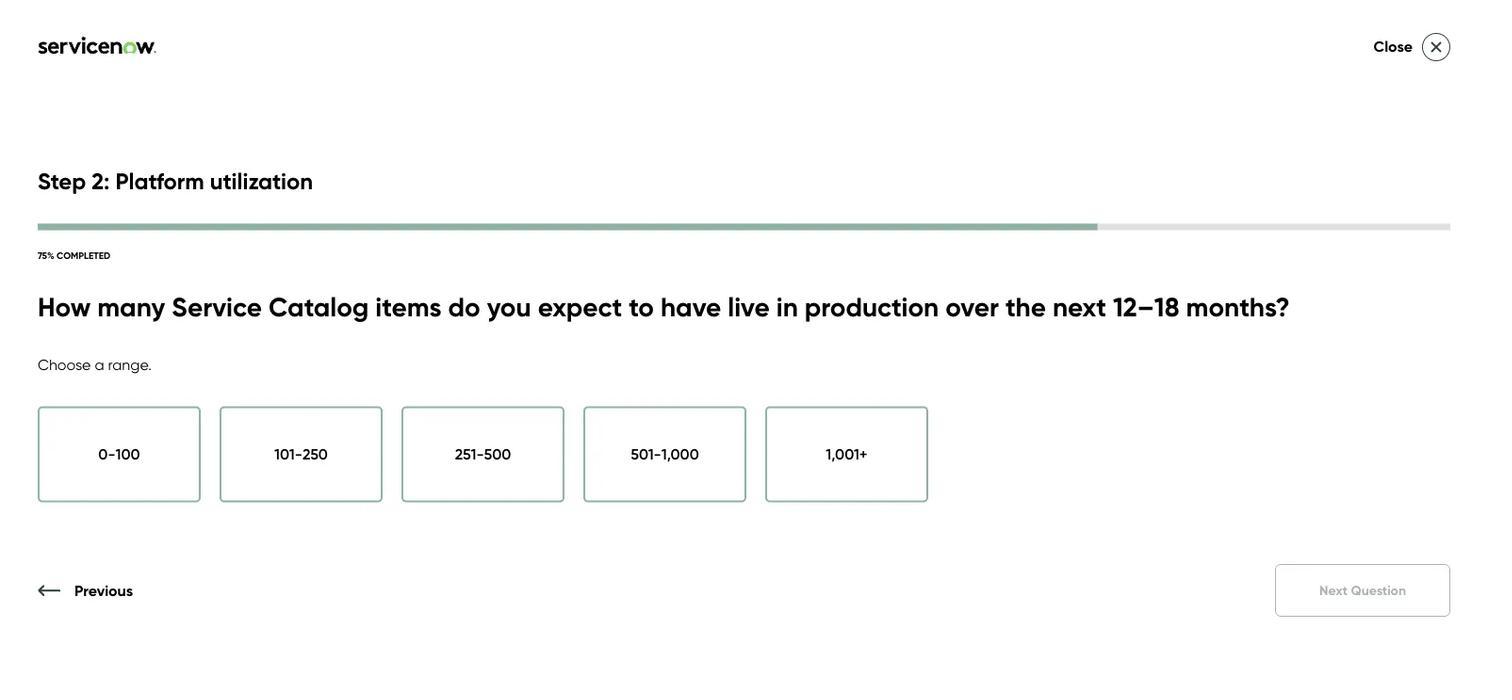 Task type: locate. For each thing, give the bounding box(es) containing it.
utilization
[[210, 167, 313, 195]]

0 horizontal spatial team
[[1025, 353, 1061, 372]]

1 horizontal spatial platform
[[888, 444, 946, 462]]

catalog
[[269, 291, 369, 324]]

75% completed
[[38, 250, 110, 261]]

use the platform team estimator to find out how many people you need to build your team and 
[[832, 444, 1489, 485]]

the right use
[[861, 444, 884, 462]]

0 horizontal spatial platform
[[115, 167, 204, 195]]

1 vertical spatial servicenow
[[1313, 353, 1394, 372]]

have
[[661, 291, 722, 324]]

1 horizontal spatial and
[[1460, 444, 1487, 462]]

0 horizontal spatial the
[[861, 444, 884, 462]]

251-500
[[455, 445, 511, 464]]

how
[[1135, 444, 1163, 462]]

to
[[629, 291, 654, 324], [1060, 444, 1074, 462], [1330, 444, 1345, 462]]

platform up 12–18
[[1089, 207, 1267, 263]]

servicenow platform team estimator
[[832, 207, 1392, 321]]

platform right 1,001+
[[888, 444, 946, 462]]

1,000
[[662, 445, 699, 464]]

0 horizontal spatial and
[[1223, 353, 1250, 372]]

1 vertical spatial many
[[1167, 444, 1206, 462]]

0 vertical spatial estimator
[[832, 265, 1031, 321]]

expect
[[538, 291, 623, 324]]

a
[[1418, 353, 1428, 372], [95, 356, 104, 374]]

0 vertical spatial team
[[1278, 207, 1392, 263]]

many inside use the platform team estimator to find out how many people you need to build your team and
[[1167, 444, 1206, 462]]

you right do
[[487, 291, 532, 324]]

estimator
[[832, 265, 1031, 321], [991, 444, 1056, 462]]

platform
[[115, 167, 204, 195], [1089, 207, 1267, 263], [888, 444, 946, 462]]

many up the range.
[[97, 291, 165, 324]]

1 horizontal spatial the
[[1006, 291, 1047, 324]]

team right platform
[[1025, 353, 1061, 372]]

0 vertical spatial you
[[487, 291, 532, 324]]

1 horizontal spatial a
[[1418, 353, 1428, 372]]

a right as
[[1418, 353, 1428, 372]]

and left extends
[[1223, 353, 1250, 372]]

platform inside servicenow platform team estimator
[[1089, 207, 1267, 263]]

251-
[[455, 445, 484, 464]]

2 horizontal spatial to
[[1330, 444, 1345, 462]]

over
[[946, 291, 999, 324]]

0 vertical spatial servicenow
[[832, 207, 1078, 263]]

the inside use the platform team estimator to find out how many people you need to build your team and
[[861, 444, 884, 462]]

1 horizontal spatial you
[[1262, 444, 1287, 462]]

0-
[[98, 445, 116, 464]]

1 vertical spatial and
[[1460, 444, 1487, 462]]

1 vertical spatial team
[[1419, 444, 1456, 462]]

2 vertical spatial platform
[[888, 444, 946, 462]]

choose a range.
[[38, 356, 152, 374]]

0 horizontal spatial many
[[97, 291, 165, 324]]

a inside your servicenow® platform team establishes, maintains, and extends servicenow as a strategic
[[1418, 353, 1428, 372]]

platform right 2:
[[115, 167, 204, 195]]

0 vertical spatial platform
[[115, 167, 204, 195]]

the
[[1006, 291, 1047, 324], [861, 444, 884, 462]]

1 vertical spatial estimator
[[991, 444, 1056, 462]]

step 2: platform utilization
[[38, 167, 313, 195]]

platform for team
[[888, 444, 946, 462]]

in
[[777, 291, 799, 324]]

1 vertical spatial team
[[950, 444, 988, 462]]

estimator inside servicenow platform team estimator
[[832, 265, 1031, 321]]

to left find on the bottom of page
[[1060, 444, 1074, 462]]

101-
[[274, 445, 303, 464]]

strategic
[[1431, 353, 1489, 372]]

to left 'build'
[[1330, 444, 1345, 462]]

need
[[1291, 444, 1327, 462]]

servicenow inside your servicenow® platform team establishes, maintains, and extends servicenow as a strategic
[[1313, 353, 1394, 372]]

production
[[805, 291, 939, 324]]

1 horizontal spatial team
[[1419, 444, 1456, 462]]

team
[[1025, 353, 1061, 372], [1419, 444, 1456, 462]]

0-100
[[98, 445, 140, 464]]

0 horizontal spatial servicenow
[[832, 207, 1078, 263]]

team right your
[[1419, 444, 1456, 462]]

12–18
[[1114, 291, 1180, 324]]

1 vertical spatial you
[[1262, 444, 1287, 462]]

your servicenow® platform team establishes, maintains, and extends servicenow as a strategic
[[832, 353, 1489, 417]]

0 vertical spatial many
[[97, 291, 165, 324]]

1,001+
[[826, 445, 868, 464]]

estimator left find on the bottom of page
[[991, 444, 1056, 462]]

estimator up "servicenow®"
[[832, 265, 1031, 321]]

to left the have
[[629, 291, 654, 324]]

servicenow left as
[[1313, 353, 1394, 372]]

you left need
[[1262, 444, 1287, 462]]

0 vertical spatial team
[[1025, 353, 1061, 372]]

0 vertical spatial and
[[1223, 353, 1250, 372]]

and
[[1223, 353, 1250, 372], [1460, 444, 1487, 462]]

team inside servicenow platform team estimator
[[1278, 207, 1392, 263]]

you
[[487, 291, 532, 324], [1262, 444, 1287, 462]]

servicenow up over
[[832, 207, 1078, 263]]

maintains,
[[1149, 353, 1219, 372]]

the right over
[[1006, 291, 1047, 324]]

out
[[1108, 444, 1131, 462]]

1 vertical spatial platform
[[1089, 207, 1267, 263]]

next
[[1053, 291, 1107, 324]]

many right how
[[1167, 444, 1206, 462]]

0 horizontal spatial team
[[950, 444, 988, 462]]

1 horizontal spatial servicenow
[[1313, 353, 1394, 372]]

items
[[376, 291, 442, 324]]

team
[[1278, 207, 1392, 263], [950, 444, 988, 462]]

1 horizontal spatial many
[[1167, 444, 1206, 462]]

250
[[303, 445, 328, 464]]

1 horizontal spatial team
[[1278, 207, 1392, 263]]

a left the range.
[[95, 356, 104, 374]]

platform inside use the platform team estimator to find out how many people you need to build your team and
[[888, 444, 946, 462]]

servicenow
[[832, 207, 1078, 263], [1313, 353, 1394, 372]]

use
[[832, 444, 857, 462]]

and right your
[[1460, 444, 1487, 462]]

2 horizontal spatial platform
[[1089, 207, 1267, 263]]

your
[[832, 353, 862, 372]]

1 vertical spatial the
[[861, 444, 884, 462]]

many
[[97, 291, 165, 324], [1167, 444, 1206, 462]]



Task type: describe. For each thing, give the bounding box(es) containing it.
establishes,
[[1065, 353, 1145, 372]]

0 horizontal spatial a
[[95, 356, 104, 374]]

0 horizontal spatial to
[[629, 291, 654, 324]]

team inside your servicenow® platform team establishes, maintains, and extends servicenow as a strategic
[[1025, 353, 1061, 372]]

and inside your servicenow® platform team establishes, maintains, and extends servicenow as a strategic
[[1223, 353, 1250, 372]]

estimator inside use the platform team estimator to find out how many people you need to build your team and
[[991, 444, 1056, 462]]

find
[[1078, 444, 1104, 462]]

live
[[728, 291, 770, 324]]

101-250
[[274, 445, 328, 464]]

75%
[[38, 250, 54, 261]]

do
[[448, 291, 481, 324]]

how many service catalog items do you expect to have live in production over the next 12–18 months?
[[38, 291, 1291, 324]]

build
[[1348, 444, 1382, 462]]

range.
[[108, 356, 152, 374]]

platform for utilization
[[115, 167, 204, 195]]

step
[[38, 167, 86, 195]]

0 vertical spatial the
[[1006, 291, 1047, 324]]

how
[[38, 291, 91, 324]]

and inside use the platform team estimator to find out how many people you need to build your team and
[[1460, 444, 1487, 462]]

500
[[484, 445, 511, 464]]

servicenow®
[[866, 353, 959, 372]]

service
[[172, 291, 262, 324]]

100
[[116, 445, 140, 464]]

501-
[[631, 445, 662, 464]]

team inside use the platform team estimator to find out how many people you need to build your team and
[[950, 444, 988, 462]]

servicenow inside servicenow platform team estimator
[[832, 207, 1078, 263]]

as
[[1398, 353, 1414, 372]]

team inside use the platform team estimator to find out how many people you need to build your team and
[[1419, 444, 1456, 462]]

close
[[1374, 37, 1414, 56]]

extends
[[1254, 353, 1309, 372]]

2:
[[92, 167, 110, 195]]

completed
[[57, 250, 110, 261]]

choose
[[38, 356, 91, 374]]

501-1,000
[[631, 445, 699, 464]]

people
[[1209, 444, 1258, 462]]

months?
[[1187, 291, 1291, 324]]

0 horizontal spatial you
[[487, 291, 532, 324]]

platform
[[962, 353, 1021, 372]]

you inside use the platform team estimator to find out how many people you need to build your team and
[[1262, 444, 1287, 462]]

previous
[[74, 582, 133, 600]]

your
[[1386, 444, 1416, 462]]

1 horizontal spatial to
[[1060, 444, 1074, 462]]



Task type: vqa. For each thing, say whether or not it's contained in the screenshot.
customer
no



